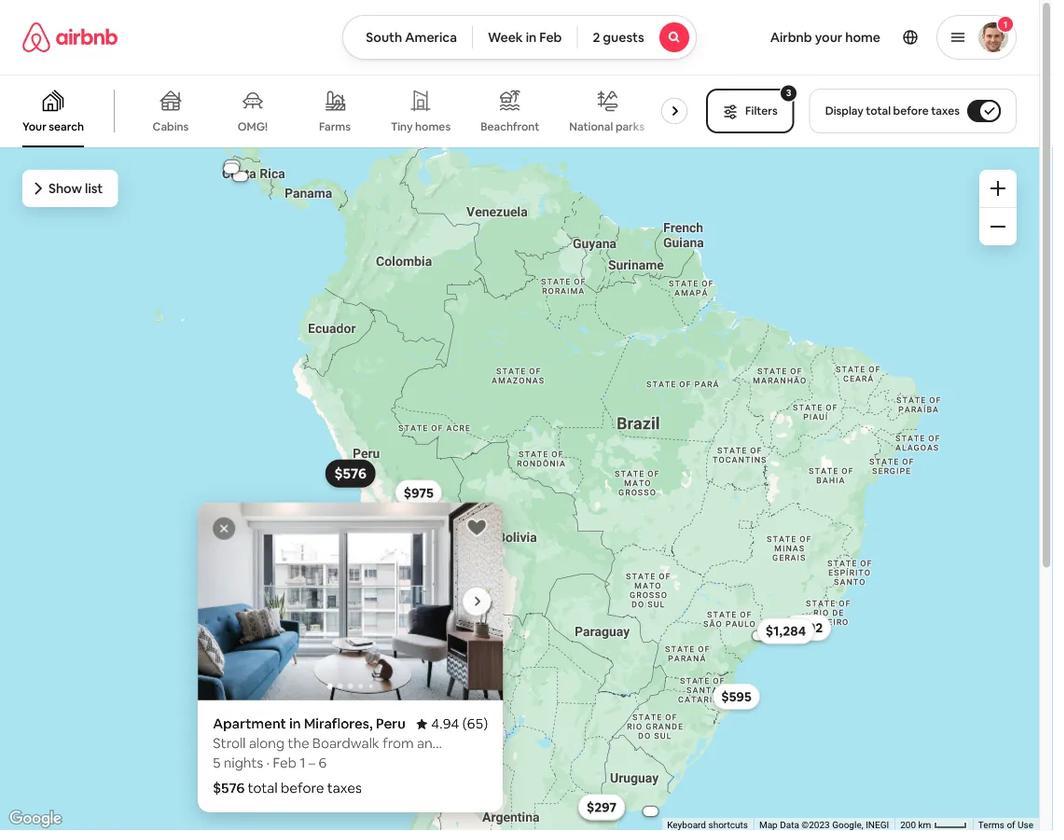 Task type: describe. For each thing, give the bounding box(es) containing it.
farms
[[319, 119, 351, 134]]

close image
[[218, 523, 230, 534]]

guests
[[603, 29, 644, 46]]

cabins
[[153, 119, 189, 134]]

home
[[845, 29, 881, 46]]

filters button
[[706, 89, 794, 133]]

before inside "5 nights · feb 1 – 6 $576 total before taxes"
[[281, 779, 324, 797]]

feb inside "5 nights · feb 1 – 6 $576 total before taxes"
[[273, 754, 297, 772]]

$975 button
[[395, 480, 442, 506]]

airbnb
[[770, 29, 812, 46]]

$297 button
[[578, 794, 625, 820]]

profile element
[[719, 0, 1017, 75]]

terms of use
[[978, 820, 1034, 831]]

$4,565
[[642, 809, 659, 815]]

200 km
[[900, 820, 934, 831]]

your
[[815, 29, 843, 46]]

america
[[405, 29, 457, 46]]

–
[[308, 754, 315, 772]]

200 km button
[[895, 818, 973, 831]]

filters
[[745, 104, 778, 118]]

shortcuts
[[708, 820, 748, 831]]

1 inside dropdown button
[[1004, 18, 1008, 30]]

tiny homes
[[391, 119, 451, 134]]

terms of use link
[[978, 820, 1034, 831]]

nights
[[224, 754, 263, 772]]

homes
[[415, 119, 451, 134]]

$576 button
[[325, 460, 376, 488]]

$297
[[587, 799, 617, 816]]

$592 button
[[784, 615, 831, 641]]

terms
[[978, 820, 1005, 831]]

5
[[213, 754, 221, 772]]

south
[[366, 29, 402, 46]]

$595 button
[[713, 684, 760, 710]]

omg!
[[238, 119, 268, 134]]

group containing national parks
[[0, 75, 695, 147]]

taxes inside "5 nights · feb 1 – 6 $576 total before taxes"
[[327, 779, 362, 797]]

4.94 (65)
[[431, 715, 488, 733]]

$975
[[404, 484, 434, 501]]

1 button
[[937, 15, 1017, 60]]

$592
[[793, 619, 823, 636]]

airbnb your home link
[[759, 18, 892, 57]]

total inside button
[[866, 104, 891, 118]]

google image
[[5, 807, 66, 831]]

(65)
[[462, 715, 488, 733]]

5 nights · feb 1 – 6 $576 total before taxes
[[213, 754, 362, 797]]

miraflores,
[[304, 715, 373, 733]]

$576 inside button
[[334, 465, 367, 483]]

4.94
[[431, 715, 459, 733]]

keyboard shortcuts button
[[667, 819, 748, 831]]

use
[[1018, 820, 1034, 831]]

zoom out image
[[991, 219, 1006, 234]]

in for week
[[526, 29, 537, 46]]

map data ©2023 google, inegi
[[759, 820, 889, 831]]



Task type: vqa. For each thing, say whether or not it's contained in the screenshot.
the before to the left
yes



Task type: locate. For each thing, give the bounding box(es) containing it.
0 horizontal spatial in
[[289, 715, 301, 733]]

keyboard
[[667, 820, 706, 831]]

1 horizontal spatial total
[[866, 104, 891, 118]]

display total before taxes button
[[809, 89, 1017, 133]]

your
[[22, 119, 46, 134]]

display
[[825, 104, 864, 118]]

0 horizontal spatial feb
[[273, 754, 297, 772]]

$257
[[587, 799, 616, 816]]

before
[[893, 104, 929, 118], [281, 779, 324, 797]]

before down '–'
[[281, 779, 324, 797]]

1 horizontal spatial before
[[893, 104, 929, 118]]

1 vertical spatial in
[[289, 715, 301, 733]]

2 guests button
[[577, 15, 697, 60]]

feb right week
[[539, 29, 562, 46]]

1 horizontal spatial $576
[[334, 465, 367, 483]]

0 vertical spatial in
[[526, 29, 537, 46]]

1 horizontal spatial feb
[[539, 29, 562, 46]]

apartment
[[213, 715, 286, 733]]

3
[[786, 87, 792, 99]]

0 vertical spatial 1
[[1004, 18, 1008, 30]]

week in feb button
[[472, 15, 578, 60]]

total right display
[[866, 104, 891, 118]]

0 horizontal spatial 1
[[300, 754, 305, 772]]

$531
[[588, 799, 617, 816]]

$576
[[334, 465, 367, 483], [213, 779, 245, 797]]

0 vertical spatial $576
[[334, 465, 367, 483]]

list
[[85, 180, 103, 197]]

1
[[1004, 18, 1008, 30], [300, 754, 305, 772]]

google map
showing 57 stays. including 1 saved stay. region
[[0, 147, 1039, 831]]

week
[[488, 29, 523, 46]]

1 vertical spatial feb
[[273, 754, 297, 772]]

$1,284 button
[[757, 618, 815, 644]]

1 horizontal spatial taxes
[[931, 104, 960, 118]]

of
[[1007, 820, 1015, 831]]

google,
[[832, 820, 863, 831]]

km
[[918, 820, 931, 831]]

group inside "google map
showing 57 stays. including 1 saved stay." region
[[198, 503, 503, 700]]

6
[[319, 754, 327, 772]]

$576 left $975 button
[[334, 465, 367, 483]]

show
[[49, 180, 82, 197]]

total down the ·
[[248, 779, 278, 797]]

None search field
[[343, 15, 697, 60]]

beachfront
[[481, 119, 539, 134]]

feb right the ·
[[273, 754, 297, 772]]

in right week
[[526, 29, 537, 46]]

$595
[[721, 688, 752, 705]]

feb
[[539, 29, 562, 46], [273, 754, 297, 772]]

south america button
[[343, 15, 473, 60]]

1 vertical spatial $576
[[213, 779, 245, 797]]

taxes down miraflores,
[[327, 779, 362, 797]]

200
[[900, 820, 916, 831]]

$257 button
[[578, 794, 625, 820]]

$4,565 button
[[632, 807, 669, 816]]

your search
[[22, 119, 84, 134]]

0 horizontal spatial $576
[[213, 779, 245, 797]]

1 vertical spatial group
[[198, 503, 503, 700]]

add to wishlist image
[[466, 517, 488, 539]]

$576 down 5
[[213, 779, 245, 797]]

total
[[866, 104, 891, 118], [248, 779, 278, 797]]

keyboard shortcuts
[[667, 820, 748, 831]]

before right display
[[893, 104, 929, 118]]

1 inside "5 nights · feb 1 – 6 $576 total before taxes"
[[300, 754, 305, 772]]

·
[[266, 754, 270, 772]]

4.94 out of 5 average rating,  65 reviews image
[[416, 715, 488, 733]]

0 vertical spatial total
[[866, 104, 891, 118]]

south america
[[366, 29, 457, 46]]

peru
[[376, 715, 406, 733]]

taxes
[[931, 104, 960, 118], [327, 779, 362, 797]]

in left miraflores,
[[289, 715, 301, 733]]

week in feb
[[488, 29, 562, 46]]

0 vertical spatial group
[[0, 75, 695, 147]]

airbnb your home
[[770, 29, 881, 46]]

0 horizontal spatial taxes
[[327, 779, 362, 797]]

1 horizontal spatial in
[[526, 29, 537, 46]]

before inside display total before taxes button
[[893, 104, 929, 118]]

©2023
[[802, 820, 830, 831]]

2
[[593, 29, 600, 46]]

0 horizontal spatial before
[[281, 779, 324, 797]]

map
[[759, 820, 778, 831]]

taxes down 1 dropdown button
[[931, 104, 960, 118]]

in
[[526, 29, 537, 46], [289, 715, 301, 733]]

show list
[[49, 180, 103, 197]]

inegi
[[866, 820, 889, 831]]

total inside "5 nights · feb 1 – 6 $576 total before taxes"
[[248, 779, 278, 797]]

tiny
[[391, 119, 413, 134]]

none search field containing south america
[[343, 15, 697, 60]]

in inside region
[[289, 715, 301, 733]]

in for apartment
[[289, 715, 301, 733]]

1 horizontal spatial 1
[[1004, 18, 1008, 30]]

search
[[49, 119, 84, 134]]

1 vertical spatial total
[[248, 779, 278, 797]]

0 horizontal spatial total
[[248, 779, 278, 797]]

0 vertical spatial before
[[893, 104, 929, 118]]

display total before taxes
[[825, 104, 960, 118]]

1 vertical spatial before
[[281, 779, 324, 797]]

0 vertical spatial feb
[[539, 29, 562, 46]]

$1,284
[[766, 623, 806, 640]]

taxes inside button
[[931, 104, 960, 118]]

$576 inside "5 nights · feb 1 – 6 $576 total before taxes"
[[213, 779, 245, 797]]

parks
[[616, 119, 645, 134]]

zoom in image
[[991, 181, 1006, 196]]

national parks
[[569, 119, 645, 134]]

national
[[569, 119, 613, 134]]

group
[[0, 75, 695, 147], [198, 503, 503, 700]]

1 vertical spatial taxes
[[327, 779, 362, 797]]

apartment in miraflores, peru
[[213, 715, 406, 733]]

2 guests
[[593, 29, 644, 46]]

feb inside button
[[539, 29, 562, 46]]

0 vertical spatial taxes
[[931, 104, 960, 118]]

$531 button
[[580, 795, 625, 821]]

data
[[780, 820, 799, 831]]

in inside button
[[526, 29, 537, 46]]

show list button
[[22, 170, 118, 207]]

1 vertical spatial 1
[[300, 754, 305, 772]]



